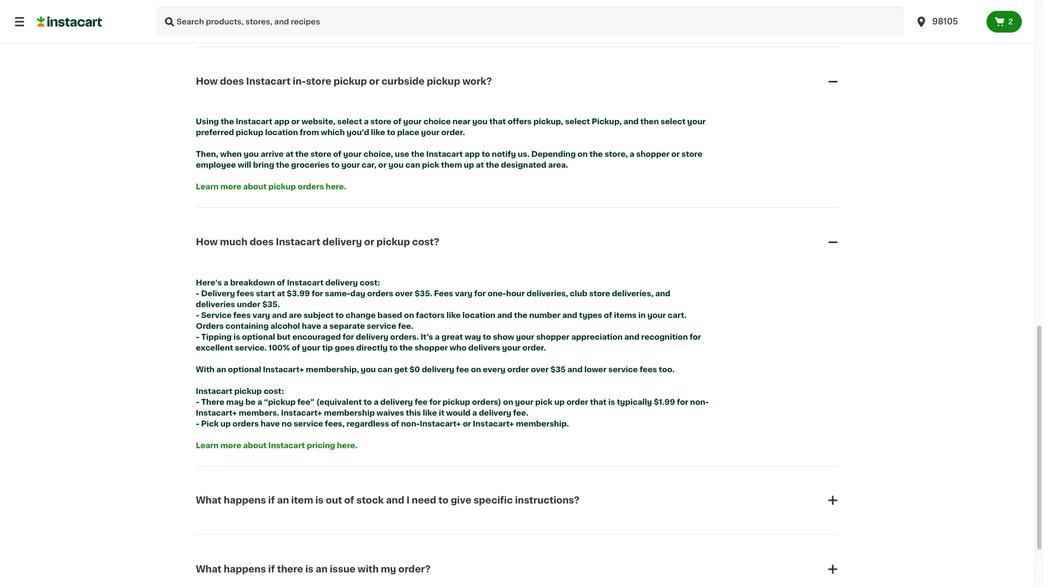 Task type: locate. For each thing, give the bounding box(es) containing it.
service right the no
[[294, 420, 323, 428]]

0 vertical spatial vary
[[455, 290, 473, 298]]

optional up service.
[[242, 333, 275, 341]]

0 horizontal spatial can
[[378, 366, 393, 374]]

on right based on the left of the page
[[404, 312, 414, 319]]

learn
[[196, 22, 219, 30], [196, 183, 219, 191], [196, 442, 219, 450]]

is inside instacart pickup cost: - there may be a "pickup fee" (equivalent to a delivery fee for pickup orders) on your pick up order that is typically $1.99 for non- instacart+ members. instacart+ membership waives this like it would a delivery fee. - pick up orders have no service fees, regardless of non-instacart+ or instacart+ membership.
[[609, 399, 615, 406]]

and inside what happens if an item is out of stock and i need to give specific instructions? dropdown button
[[386, 497, 404, 506]]

from
[[300, 129, 319, 137]]

1 if from the top
[[268, 497, 275, 506]]

to right "groceries"
[[331, 162, 340, 169]]

2 98105 button from the left
[[915, 7, 980, 37]]

1 horizontal spatial non-
[[690, 399, 709, 406]]

orders down "groceries"
[[298, 183, 324, 191]]

2 horizontal spatial like
[[447, 312, 461, 319]]

1 vertical spatial cost:
[[264, 388, 284, 395]]

fee
[[456, 366, 469, 374], [415, 399, 428, 406]]

1 vertical spatial order
[[567, 399, 588, 406]]

if left the item
[[268, 497, 275, 506]]

non-
[[690, 399, 709, 406], [401, 420, 420, 428]]

does inside dropdown button
[[220, 77, 244, 86]]

on
[[578, 151, 588, 158], [404, 312, 414, 319], [471, 366, 481, 374], [503, 399, 513, 406]]

can inside then, when you arrive at the store of your choice, use the instacart app to notify us. depending on the store, a shopper or store employee will bring the groceries to your car, or you can pick them up at the designated area.
[[406, 162, 420, 169]]

fee"
[[297, 399, 315, 406]]

here's a breakdown of instacart delivery cost: - delivery fees start at $3.99 for same-day orders over $35. fees vary for one-hour deliveries, club store deliveries, and deliveries under $35. - service fees vary and are subject to change based on factors like location and the number and types of items in your cart. orders containing alcohol have a separate service fee. - tipping is optional but encouraged for delivery orders. it's a great way to show your shopper appreciation and recognition for excellent service. 100% of your tip goes directly to the shopper who delivers your order.
[[196, 279, 703, 352]]

parking,
[[328, 0, 361, 8]]

vary right fees
[[455, 290, 473, 298]]

0 vertical spatial order.
[[441, 129, 465, 137]]

codes,
[[383, 0, 410, 8]]

of right breakdown at the top left of page
[[277, 279, 285, 287]]

learn for learn more about pickup orders here.
[[196, 183, 219, 191]]

1 what from the top
[[196, 497, 222, 506]]

a
[[364, 118, 369, 126], [630, 151, 635, 158], [224, 279, 228, 287], [323, 323, 328, 330], [435, 333, 440, 341], [257, 399, 262, 406], [374, 399, 379, 406], [472, 410, 477, 417]]

pick left them on the top
[[422, 162, 439, 169]]

a right it's
[[435, 333, 440, 341]]

here. down codes,
[[383, 22, 404, 30]]

it
[[439, 410, 445, 417]]

0 horizontal spatial app
[[274, 118, 290, 126]]

of down which
[[333, 151, 342, 158]]

clues
[[445, 0, 467, 8]]

on inside then, when you arrive at the store of your choice, use the instacart app to notify us. depending on the store, a shopper or store employee will bring the groceries to your car, or you can pick them up at the designated area.
[[578, 151, 588, 158]]

how
[[196, 77, 218, 86], [196, 238, 218, 247]]

if for there
[[268, 566, 275, 574]]

1 - from the top
[[196, 0, 199, 8]]

1 vertical spatial can
[[378, 366, 393, 374]]

1 deliveries, from the left
[[527, 290, 568, 298]]

no
[[282, 420, 292, 428]]

- left leaving
[[196, 0, 199, 8]]

store inside dropdown button
[[306, 77, 332, 86]]

if for an
[[268, 497, 275, 506]]

over left $35
[[531, 366, 549, 374]]

learn down leaving
[[196, 22, 219, 30]]

like inside here's a breakdown of instacart delivery cost: - delivery fees start at $3.99 for same-day orders over $35. fees vary for one-hour deliveries, club store deliveries, and deliveries under $35. - service fees vary and are subject to change based on factors like location and the number and types of items in your cart. orders containing alcohol have a separate service fee. - tipping is optional but encouraged for delivery orders. it's a great way to show your shopper appreciation and recognition for excellent service. 100% of your tip goes directly to the shopper who delivers your order.
[[447, 312, 461, 319]]

what happens if there is an issue with my order? button
[[196, 550, 839, 587]]

store
[[306, 77, 332, 86], [371, 118, 392, 126], [311, 151, 332, 158], [682, 151, 703, 158], [589, 290, 610, 298]]

3 about from the top
[[243, 442, 267, 450]]

a inside the using the instacart app or website, select a store of your choice near you that offers pickup, select pickup, and then select your preferred pickup location from which you'd like to place your order.
[[364, 118, 369, 126]]

2 more from the top
[[220, 183, 241, 191]]

pickup down 'bring'
[[268, 183, 296, 191]]

select right pickup,
[[565, 118, 590, 126]]

orders down members.
[[233, 420, 259, 428]]

0 horizontal spatial order.
[[441, 129, 465, 137]]

instacart inside instacart pickup cost: - there may be a "pickup fee" (equivalent to a delivery fee for pickup orders) on your pick up order that is typically $1.99 for non- instacart+ members. instacart+ membership waives this like it would a delivery fee. - pick up orders have no service fees, regardless of non-instacart+ or instacart+ membership.
[[196, 388, 233, 395]]

0 horizontal spatial day
[[332, 22, 347, 30]]

shopper down the then
[[636, 151, 670, 158]]

2 vertical spatial service
[[294, 420, 323, 428]]

2 vertical spatial like
[[423, 410, 437, 417]]

store,
[[605, 151, 628, 158]]

does right much
[[250, 238, 274, 247]]

can down use
[[406, 162, 420, 169]]

day inside here's a breakdown of instacart delivery cost: - delivery fees start at $3.99 for same-day orders over $35. fees vary for one-hour deliveries, club store deliveries, and deliveries under $35. - service fees vary and are subject to change based on factors like location and the number and types of items in your cart. orders containing alcohol have a separate service fee. - tipping is optional but encouraged for delivery orders. it's a great way to show your shopper appreciation and recognition for excellent service. 100% of your tip goes directly to the shopper who delivers your order.
[[350, 290, 365, 298]]

0 horizontal spatial an
[[216, 366, 226, 374]]

on right the orders)
[[503, 399, 513, 406]]

your up car,
[[343, 151, 362, 158]]

instacart pickup cost: - there may be a "pickup fee" (equivalent to a delivery fee for pickup orders) on your pick up order that is typically $1.99 for non- instacart+ members. instacart+ membership waives this like it would a delivery fee. - pick up orders have no service fees, regardless of non-instacart+ or instacart+ membership.
[[196, 388, 709, 428]]

fee down who
[[456, 366, 469, 374]]

fees left too.
[[640, 366, 657, 374]]

1 horizontal spatial pick
[[535, 399, 553, 406]]

0 horizontal spatial like
[[371, 129, 385, 137]]

can
[[406, 162, 420, 169], [378, 366, 393, 374]]

learn more about instacart same-day delivery here.
[[196, 22, 404, 30]]

that
[[490, 118, 506, 126], [590, 399, 607, 406]]

3 - from the top
[[196, 312, 199, 319]]

fee up this on the left of page
[[415, 399, 428, 406]]

service down based on the left of the page
[[367, 323, 396, 330]]

fee.
[[398, 323, 414, 330], [513, 410, 529, 417]]

1 vertical spatial same-
[[325, 290, 350, 298]]

0 horizontal spatial vary
[[253, 312, 270, 319]]

location up way
[[463, 312, 496, 319]]

up right pick
[[221, 420, 231, 428]]

1 vertical spatial about
[[243, 183, 267, 191]]

about down members.
[[243, 442, 267, 450]]

day down parking,
[[332, 22, 347, 30]]

shopper inside then, when you arrive at the store of your choice, use the instacart app to notify us. depending on the store, a shopper or store employee will bring the groceries to your car, or you can pick them up at the designated area.
[[636, 151, 670, 158]]

vary down under
[[253, 312, 270, 319]]

and up alcohol
[[272, 312, 287, 319]]

much
[[220, 238, 248, 247]]

about down 'bring'
[[243, 183, 267, 191]]

pickup up when
[[236, 129, 263, 137]]

using
[[196, 118, 219, 126]]

like inside instacart pickup cost: - there may be a "pickup fee" (equivalent to a delivery fee for pickup orders) on your pick up order that is typically $1.99 for non- instacart+ members. instacart+ membership waives this like it would a delivery fee. - pick up orders have no service fees, regardless of non-instacart+ or instacart+ membership.
[[423, 410, 437, 417]]

instacart inside the using the instacart app or website, select a store of your choice near you that offers pickup, select pickup, and then select your preferred pickup location from which you'd like to place your order.
[[236, 118, 273, 126]]

how much does instacart delivery or pickup cost? button
[[196, 223, 839, 262]]

pick up membership.
[[535, 399, 553, 406]]

1 vertical spatial vary
[[253, 312, 270, 319]]

here. for learn more about instacart pricing here.
[[337, 442, 358, 450]]

1 horizontal spatial $35.
[[415, 290, 432, 298]]

fees up containing at the left bottom
[[233, 312, 251, 319]]

location
[[265, 129, 298, 137], [463, 312, 496, 319]]

how does instacart in-store pickup or curbside pickup work?
[[196, 77, 492, 86]]

factors
[[416, 312, 445, 319]]

pickup inside the using the instacart app or website, select a store of your choice near you that offers pickup, select pickup, and then select your preferred pickup location from which you'd like to place your order.
[[236, 129, 263, 137]]

2 horizontal spatial service
[[609, 366, 638, 374]]

here. for learn more about pickup orders here.
[[326, 183, 346, 191]]

up
[[464, 162, 474, 169], [555, 399, 565, 406], [221, 420, 231, 428]]

0 vertical spatial if
[[268, 497, 275, 506]]

1 horizontal spatial select
[[565, 118, 590, 126]]

1 horizontal spatial location
[[463, 312, 496, 319]]

1 how from the top
[[196, 77, 218, 86]]

0 vertical spatial location
[[265, 129, 298, 137]]

1 horizontal spatial day
[[350, 290, 365, 298]]

more
[[220, 22, 241, 30], [220, 183, 241, 191], [220, 442, 241, 450]]

1 98105 button from the left
[[909, 7, 987, 37]]

0 vertical spatial about
[[243, 22, 267, 30]]

based
[[378, 312, 402, 319]]

1 horizontal spatial have
[[302, 323, 321, 330]]

or inside dropdown button
[[369, 77, 380, 86]]

0 vertical spatial an
[[216, 366, 226, 374]]

1 vertical spatial order.
[[523, 344, 546, 352]]

to left notify
[[482, 151, 490, 158]]

0 vertical spatial optional
[[242, 333, 275, 341]]

0 horizontal spatial at
[[277, 290, 285, 298]]

pick
[[201, 420, 219, 428]]

membership.
[[516, 420, 569, 428]]

2 vertical spatial shopper
[[415, 344, 448, 352]]

1 vertical spatial pick
[[535, 399, 553, 406]]

a down the orders)
[[472, 410, 477, 417]]

to up separate on the bottom of the page
[[336, 312, 344, 319]]

instacart inside then, when you arrive at the store of your choice, use the instacart app to notify us. depending on the store, a shopper or store employee will bring the groceries to your car, or you can pick them up at the designated area.
[[426, 151, 463, 158]]

of down waives
[[391, 420, 399, 428]]

0 vertical spatial app
[[274, 118, 290, 126]]

$3.99
[[287, 290, 310, 298]]

have up encouraged
[[302, 323, 321, 330]]

2 about from the top
[[243, 183, 267, 191]]

2 horizontal spatial shopper
[[636, 151, 670, 158]]

cost: inside instacart pickup cost: - there may be a "pickup fee" (equivalent to a delivery fee for pickup orders) on your pick up order that is typically $1.99 for non- instacart+ members. instacart+ membership waives this like it would a delivery fee. - pick up orders have no service fees, regardless of non-instacart+ or instacart+ membership.
[[264, 388, 284, 395]]

here's
[[196, 279, 222, 287]]

1 more from the top
[[220, 22, 241, 30]]

0 horizontal spatial shopper
[[415, 344, 448, 352]]

does inside 'dropdown button'
[[250, 238, 274, 247]]

order. down the near at the top left
[[441, 129, 465, 137]]

1 vertical spatial like
[[447, 312, 461, 319]]

0 vertical spatial $35.
[[415, 290, 432, 298]]

at right them on the top
[[476, 162, 484, 169]]

1 happens from the top
[[224, 497, 266, 506]]

non- down this on the left of page
[[401, 420, 420, 428]]

1 vertical spatial orders
[[367, 290, 393, 298]]

how inside 'dropdown button'
[[196, 238, 218, 247]]

3 learn from the top
[[196, 442, 219, 450]]

pickup up the would
[[443, 399, 470, 406]]

shopper
[[636, 151, 670, 158], [536, 333, 570, 341], [415, 344, 448, 352]]

is left typically
[[609, 399, 615, 406]]

and up show
[[497, 312, 513, 319]]

like right you'd
[[371, 129, 385, 137]]

0 horizontal spatial select
[[337, 118, 362, 126]]

lower
[[585, 366, 607, 374]]

instacart logo image
[[37, 15, 102, 28]]

the
[[221, 118, 234, 126], [295, 151, 309, 158], [411, 151, 425, 158], [590, 151, 603, 158], [276, 162, 289, 169], [486, 162, 499, 169], [514, 312, 528, 319], [400, 344, 413, 352]]

1 horizontal spatial app
[[465, 151, 480, 158]]

learn more about instacart pricing here. link
[[196, 442, 358, 450]]

to
[[469, 0, 477, 8], [387, 129, 395, 137], [482, 151, 490, 158], [331, 162, 340, 169], [336, 312, 344, 319], [483, 333, 491, 341], [389, 344, 398, 352], [364, 399, 372, 406], [439, 497, 449, 506]]

1 horizontal spatial vary
[[455, 290, 473, 298]]

like inside the using the instacart app or website, select a store of your choice near you that offers pickup, select pickup, and then select your preferred pickup location from which you'd like to place your order.
[[371, 129, 385, 137]]

1 vertical spatial happens
[[224, 566, 266, 574]]

how inside dropdown button
[[196, 77, 218, 86]]

groceries
[[291, 162, 330, 169]]

0 vertical spatial shopper
[[636, 151, 670, 158]]

how for how much does instacart delivery or pickup cost?
[[196, 238, 218, 247]]

- down orders
[[196, 333, 199, 341]]

of inside instacart pickup cost: - there may be a "pickup fee" (equivalent to a delivery fee for pickup orders) on your pick up order that is typically $1.99 for non- instacart+ members. instacart+ membership waives this like it would a delivery fee. - pick up orders have no service fees, regardless of non-instacart+ or instacart+ membership.
[[391, 420, 399, 428]]

location inside the using the instacart app or website, select a store of your choice near you that offers pickup, select pickup, and then select your preferred pickup location from which you'd like to place your order.
[[265, 129, 298, 137]]

of
[[393, 118, 402, 126], [333, 151, 342, 158], [277, 279, 285, 287], [604, 312, 612, 319], [292, 344, 300, 352], [391, 420, 399, 428], [344, 497, 354, 506]]

happens for an
[[224, 497, 266, 506]]

6 - from the top
[[196, 420, 199, 428]]

employee
[[196, 162, 236, 169]]

of inside then, when you arrive at the store of your choice, use the instacart app to notify us. depending on the store, a shopper or store employee will bring the groceries to your car, or you can pick them up at the designated area.
[[333, 151, 342, 158]]

0 vertical spatial fee.
[[398, 323, 414, 330]]

- up orders
[[196, 312, 199, 319]]

does
[[220, 77, 244, 86], [250, 238, 274, 247]]

0 horizontal spatial fee
[[415, 399, 428, 406]]

service
[[367, 323, 396, 330], [609, 366, 638, 374], [294, 420, 323, 428]]

service right lower
[[609, 366, 638, 374]]

the down 'orders.' in the bottom left of the page
[[400, 344, 413, 352]]

pickup left the work?
[[427, 77, 460, 86]]

using the instacart app or website, select a store of your choice near you that offers pickup, select pickup, and then select your preferred pickup location from which you'd like to place your order.
[[196, 118, 708, 137]]

1 vertical spatial fees
[[233, 312, 251, 319]]

learn down employee
[[196, 183, 219, 191]]

0 vertical spatial same-
[[307, 22, 332, 30]]

2 horizontal spatial select
[[661, 118, 686, 126]]

0 vertical spatial can
[[406, 162, 420, 169]]

0 vertical spatial what
[[196, 497, 222, 506]]

2 vertical spatial at
[[277, 290, 285, 298]]

happens for there
[[224, 566, 266, 574]]

1 horizontal spatial can
[[406, 162, 420, 169]]

None search field
[[157, 7, 904, 37]]

of right out on the left of the page
[[344, 497, 354, 506]]

on inside here's a breakdown of instacart delivery cost: - delivery fees start at $3.99 for same-day orders over $35. fees vary for one-hour deliveries, club store deliveries, and deliveries under $35. - service fees vary and are subject to change based on factors like location and the number and types of items in your cart. orders containing alcohol have a separate service fee. - tipping is optional but encouraged for delivery orders. it's a great way to show your shopper appreciation and recognition for excellent service. 100% of your tip goes directly to the shopper who delivers your order.
[[404, 312, 414, 319]]

2 what from the top
[[196, 566, 222, 574]]

instacart inside 'dropdown button'
[[276, 238, 320, 247]]

order. inside here's a breakdown of instacart delivery cost: - delivery fees start at $3.99 for same-day orders over $35. fees vary for one-hour deliveries, club store deliveries, and deliveries under $35. - service fees vary and are subject to change based on factors like location and the number and types of items in your cart. orders containing alcohol have a separate service fee. - tipping is optional but encouraged for delivery orders. it's a great way to show your shopper appreciation and recognition for excellent service. 100% of your tip goes directly to the shopper who delivers your order.
[[523, 344, 546, 352]]

your down choice
[[421, 129, 440, 137]]

area.
[[548, 162, 568, 169]]

more down members.
[[220, 442, 241, 450]]

have down members.
[[261, 420, 280, 428]]

1 horizontal spatial order.
[[523, 344, 546, 352]]

0 horizontal spatial pick
[[422, 162, 439, 169]]

a right store, in the top of the page
[[630, 151, 635, 158]]

about for pricing
[[243, 442, 267, 450]]

breakdown
[[230, 279, 275, 287]]

1 vertical spatial optional
[[228, 366, 261, 374]]

1 vertical spatial day
[[350, 290, 365, 298]]

pickup
[[334, 77, 367, 86], [427, 77, 460, 86], [236, 129, 263, 137], [268, 183, 296, 191], [377, 238, 410, 247], [234, 388, 262, 395], [443, 399, 470, 406]]

order down lower
[[567, 399, 588, 406]]

1 vertical spatial app
[[465, 151, 480, 158]]

use
[[395, 151, 409, 158]]

1 vertical spatial more
[[220, 183, 241, 191]]

location up arrive
[[265, 129, 298, 137]]

1 horizontal spatial up
[[464, 162, 474, 169]]

1 learn from the top
[[196, 22, 219, 30]]

about down 'helpful'
[[243, 22, 267, 30]]

or inside the using the instacart app or website, select a store of your choice near you that offers pickup, select pickup, and then select your preferred pickup location from which you'd like to place your order.
[[291, 118, 300, 126]]

to left "find" at top
[[469, 0, 477, 8]]

select up you'd
[[337, 118, 362, 126]]

pick
[[422, 162, 439, 169], [535, 399, 553, 406]]

1 horizontal spatial order
[[567, 399, 588, 406]]

order. inside the using the instacart app or website, select a store of your choice near you that offers pickup, select pickup, and then select your preferred pickup location from which you'd like to place your order.
[[441, 129, 465, 137]]

0 horizontal spatial order
[[507, 366, 529, 374]]

great
[[442, 333, 463, 341]]

1 about from the top
[[243, 22, 267, 30]]

about for same-
[[243, 22, 267, 30]]

non- right $1.99
[[690, 399, 709, 406]]

here.
[[383, 22, 404, 30], [326, 183, 346, 191], [337, 442, 358, 450]]

here. down "fees,"
[[337, 442, 358, 450]]

1 vertical spatial fee.
[[513, 410, 529, 417]]

at right 'start'
[[277, 290, 285, 298]]

1 vertical spatial at
[[476, 162, 484, 169]]

0 horizontal spatial orders
[[233, 420, 259, 428]]

more down leaving
[[220, 22, 241, 30]]

0 horizontal spatial cost:
[[264, 388, 284, 395]]

0 vertical spatial up
[[464, 162, 474, 169]]

2 horizontal spatial orders
[[367, 290, 393, 298]]

it's
[[421, 333, 433, 341]]

0 horizontal spatial does
[[220, 77, 244, 86]]

1 horizontal spatial shopper
[[536, 333, 570, 341]]

0 vertical spatial more
[[220, 22, 241, 30]]

1 horizontal spatial fee.
[[513, 410, 529, 417]]

0 vertical spatial day
[[332, 22, 347, 30]]

delivery
[[349, 22, 382, 30], [323, 238, 362, 247], [325, 279, 358, 287], [356, 333, 389, 341], [422, 366, 455, 374], [380, 399, 413, 406], [479, 410, 512, 417]]

to inside the using the instacart app or website, select a store of your choice near you that offers pickup, select pickup, and then select your preferred pickup location from which you'd like to place your order.
[[387, 129, 395, 137]]

2 if from the top
[[268, 566, 275, 574]]

leaving
[[201, 0, 233, 8]]

2 deliveries, from the left
[[612, 290, 654, 298]]

1 vertical spatial fee
[[415, 399, 428, 406]]

1 vertical spatial location
[[463, 312, 496, 319]]

curbside
[[382, 77, 425, 86]]

and left i
[[386, 497, 404, 506]]

instacart inside dropdown button
[[246, 77, 291, 86]]

1 vertical spatial if
[[268, 566, 275, 574]]

is down containing at the left bottom
[[233, 333, 240, 341]]

shopper down number
[[536, 333, 570, 341]]

with
[[358, 566, 379, 574]]

1 vertical spatial what
[[196, 566, 222, 574]]

1 vertical spatial does
[[250, 238, 274, 247]]

3 select from the left
[[661, 118, 686, 126]]

2 horizontal spatial an
[[316, 566, 328, 574]]

- left pick
[[196, 420, 199, 428]]

fees up under
[[237, 290, 254, 298]]

2 how from the top
[[196, 238, 218, 247]]

home.
[[517, 0, 542, 8]]

1 horizontal spatial deliveries,
[[612, 290, 654, 298]]

an left "issue"
[[316, 566, 328, 574]]

0 horizontal spatial location
[[265, 129, 298, 137]]

2 vertical spatial more
[[220, 442, 241, 450]]

alcohol
[[271, 323, 300, 330]]

2 happens from the top
[[224, 566, 266, 574]]

up up membership.
[[555, 399, 565, 406]]

- down 'here's'
[[196, 290, 199, 298]]

0 vertical spatial like
[[371, 129, 385, 137]]

3 more from the top
[[220, 442, 241, 450]]

fees
[[434, 290, 453, 298]]

0 horizontal spatial deliveries,
[[527, 290, 568, 298]]

same- up subject
[[325, 290, 350, 298]]

app up arrive
[[274, 118, 290, 126]]

service.
[[235, 344, 267, 352]]

club
[[570, 290, 588, 298]]

issue
[[330, 566, 356, 574]]

more for learn more about pickup orders here.
[[220, 183, 241, 191]]

1 vertical spatial have
[[261, 420, 280, 428]]

1 horizontal spatial like
[[423, 410, 437, 417]]

order. down number
[[523, 344, 546, 352]]

and up cart.
[[655, 290, 671, 298]]

1 horizontal spatial does
[[250, 238, 274, 247]]

like up great
[[447, 312, 461, 319]]

0 horizontal spatial $35.
[[262, 301, 280, 308]]

2 learn from the top
[[196, 183, 219, 191]]

a up you'd
[[364, 118, 369, 126]]

instacart+ down there
[[196, 410, 237, 417]]

$1.99
[[654, 399, 675, 406]]



Task type: vqa. For each thing, say whether or not it's contained in the screenshot.
first how from the bottom
yes



Task type: describe. For each thing, give the bounding box(es) containing it.
us.
[[518, 151, 530, 158]]

depending
[[531, 151, 576, 158]]

may
[[226, 399, 244, 406]]

the up "groceries"
[[295, 151, 309, 158]]

for right $3.99
[[312, 290, 323, 298]]

1 vertical spatial over
[[531, 366, 549, 374]]

and left types
[[562, 312, 578, 319]]

get
[[394, 366, 408, 374]]

a inside then, when you arrive at the store of your choice, use the instacart app to notify us. depending on the store, a shopper or store employee will bring the groceries to your car, or you can pick them up at the designated area.
[[630, 151, 635, 158]]

1 vertical spatial shopper
[[536, 333, 570, 341]]

to inside dropdown button
[[439, 497, 449, 506]]

orders
[[196, 323, 224, 330]]

pickup inside 'dropdown button'
[[377, 238, 410, 247]]

your right show
[[516, 333, 535, 341]]

my
[[381, 566, 396, 574]]

optional inside here's a breakdown of instacart delivery cost: - delivery fees start at $3.99 for same-day orders over $35. fees vary for one-hour deliveries, club store deliveries, and deliveries under $35. - service fees vary and are subject to change based on factors like location and the number and types of items in your cart. orders containing alcohol have a separate service fee. - tipping is optional but encouraged for delivery orders. it's a great way to show your shopper appreciation and recognition for excellent service. 100% of your tip goes directly to the shopper who delivers your order.
[[242, 333, 275, 341]]

a right be
[[257, 399, 262, 406]]

instructions?
[[515, 497, 580, 506]]

2 vertical spatial an
[[316, 566, 328, 574]]

or inside instacart pickup cost: - there may be a "pickup fee" (equivalent to a delivery fee for pickup orders) on your pick up order that is typically $1.99 for non- instacart+ members. instacart+ membership waives this like it would a delivery fee. - pick up orders have no service fees, regardless of non-instacart+ or instacart+ membership.
[[463, 420, 471, 428]]

for left one-
[[474, 290, 486, 298]]

the left store, in the top of the page
[[590, 151, 603, 158]]

excellent
[[196, 344, 233, 352]]

a up waives
[[374, 399, 379, 406]]

pickup up be
[[234, 388, 262, 395]]

to inside instacart pickup cost: - there may be a "pickup fee" (equivalent to a delivery fee for pickup orders) on your pick up order that is typically $1.99 for non- instacart+ members. instacart+ membership waives this like it would a delivery fee. - pick up orders have no service fees, regardless of non-instacart+ or instacart+ membership.
[[364, 399, 372, 406]]

0 vertical spatial fee
[[456, 366, 469, 374]]

will
[[238, 162, 251, 169]]

start
[[256, 290, 275, 298]]

which
[[321, 129, 345, 137]]

delivers
[[469, 344, 501, 352]]

orders inside instacart pickup cost: - there may be a "pickup fee" (equivalent to a delivery fee for pickup orders) on your pick up order that is typically $1.99 for non- instacart+ members. instacart+ membership waives this like it would a delivery fee. - pick up orders have no service fees, regardless of non-instacart+ or instacart+ membership.
[[233, 420, 259, 428]]

service inside instacart pickup cost: - there may be a "pickup fee" (equivalent to a delivery fee for pickup orders) on your pick up order that is typically $1.99 for non- instacart+ members. instacart+ membership waives this like it would a delivery fee. - pick up orders have no service fees, regardless of non-instacart+ or instacart+ membership.
[[294, 420, 323, 428]]

how for how does instacart in-store pickup or curbside pickup work?
[[196, 77, 218, 86]]

you down directly
[[361, 366, 376, 374]]

preferred
[[196, 129, 234, 137]]

of inside dropdown button
[[344, 497, 354, 506]]

0 vertical spatial order
[[507, 366, 529, 374]]

0 vertical spatial orders
[[298, 183, 324, 191]]

4 - from the top
[[196, 333, 199, 341]]

store inside here's a breakdown of instacart delivery cost: - delivery fees start at $3.99 for same-day orders over $35. fees vary for one-hour deliveries, club store deliveries, and deliveries under $35. - service fees vary and are subject to change based on factors like location and the number and types of items in your cart. orders containing alcohol have a separate service fee. - tipping is optional but encouraged for delivery orders. it's a great way to show your shopper appreciation and recognition for excellent service. 100% of your tip goes directly to the shopper who delivers your order.
[[589, 290, 610, 298]]

have inside here's a breakdown of instacart delivery cost: - delivery fees start at $3.99 for same-day orders over $35. fees vary for one-hour deliveries, club store deliveries, and deliveries under $35. - service fees vary and are subject to change based on factors like location and the number and types of items in your cart. orders containing alcohol have a separate service fee. - tipping is optional but encouraged for delivery orders. it's a great way to show your shopper appreciation and recognition for excellent service. 100% of your tip goes directly to the shopper who delivers your order.
[[302, 323, 321, 330]]

item
[[291, 497, 313, 506]]

at inside here's a breakdown of instacart delivery cost: - delivery fees start at $3.99 for same-day orders over $35. fees vary for one-hour deliveries, club store deliveries, and deliveries under $35. - service fees vary and are subject to change based on factors like location and the number and types of items in your cart. orders containing alcohol have a separate service fee. - tipping is optional but encouraged for delivery orders. it's a great way to show your shopper appreciation and recognition for excellent service. 100% of your tip goes directly to the shopper who delivers your order.
[[277, 290, 285, 298]]

instacart+ down the orders)
[[473, 420, 514, 428]]

pick inside then, when you arrive at the store of your choice, use the instacart app to notify us. depending on the store, a shopper or store employee will bring the groceries to your car, or you can pick them up at the designated area.
[[422, 162, 439, 169]]

you up will
[[244, 151, 259, 158]]

app inside then, when you arrive at the store of your choice, use the instacart app to notify us. depending on the store, a shopper or store employee will bring the groceries to your car, or you can pick them up at the designated area.
[[465, 151, 480, 158]]

with an optional instacart+ membership, you can get $0 delivery fee on every order over $35 and lower service fees too.
[[196, 366, 675, 374]]

then,
[[196, 151, 218, 158]]

stock
[[357, 497, 384, 506]]

what happens if an item is out of stock and i need to give specific instructions? button
[[196, 482, 839, 521]]

for right $1.99
[[677, 399, 689, 406]]

separate
[[330, 323, 365, 330]]

then
[[641, 118, 659, 126]]

1 vertical spatial $35.
[[262, 301, 280, 308]]

order inside instacart pickup cost: - there may be a "pickup fee" (equivalent to a delivery fee for pickup orders) on your pick up order that is typically $1.99 for non- instacart+ members. instacart+ membership waives this like it would a delivery fee. - pick up orders have no service fees, regardless of non-instacart+ or instacart+ membership.
[[567, 399, 588, 406]]

waives
[[377, 410, 404, 417]]

what happens if an item is out of stock and i need to give specific instructions?
[[196, 497, 580, 506]]

learn for learn more about instacart same-day delivery here.
[[196, 22, 219, 30]]

cost: inside here's a breakdown of instacart delivery cost: - delivery fees start at $3.99 for same-day orders over $35. fees vary for one-hour deliveries, club store deliveries, and deliveries under $35. - service fees vary and are subject to change based on factors like location and the number and types of items in your cart. orders containing alcohol have a separate service fee. - tipping is optional but encouraged for delivery orders. it's a great way to show your shopper appreciation and recognition for excellent service. 100% of your tip goes directly to the shopper who delivers your order.
[[360, 279, 380, 287]]

the down arrive
[[276, 162, 289, 169]]

membership
[[324, 410, 375, 417]]

1 horizontal spatial at
[[286, 151, 294, 158]]

containing
[[226, 323, 269, 330]]

specific
[[474, 497, 513, 506]]

how does instacart in-store pickup or curbside pickup work? button
[[196, 62, 839, 101]]

who
[[450, 344, 467, 352]]

and right $35
[[568, 366, 583, 374]]

gate
[[363, 0, 381, 8]]

instructions
[[264, 0, 313, 8]]

choice,
[[364, 151, 393, 158]]

- leaving helpful instructions for parking, gate codes, or other clues to find your home.
[[196, 0, 542, 8]]

0 horizontal spatial up
[[221, 420, 231, 428]]

is left out on the left of the page
[[315, 497, 324, 506]]

of right the 100%
[[292, 344, 300, 352]]

designated
[[501, 162, 547, 169]]

order?
[[398, 566, 431, 574]]

recognition
[[641, 333, 688, 341]]

Search field
[[157, 7, 904, 37]]

more for learn more about instacart same-day delivery here.
[[220, 22, 241, 30]]

pickup,
[[534, 118, 563, 126]]

encouraged
[[292, 333, 341, 341]]

1 vertical spatial non-
[[401, 420, 420, 428]]

instacart+ down "it"
[[420, 420, 461, 428]]

your down encouraged
[[302, 344, 320, 352]]

items
[[614, 312, 637, 319]]

there
[[201, 399, 224, 406]]

choice
[[424, 118, 451, 126]]

types
[[579, 312, 602, 319]]

fee inside instacart pickup cost: - there may be a "pickup fee" (equivalent to a delivery fee for pickup orders) on your pick up order that is typically $1.99 for non- instacart+ members. instacart+ membership waives this like it would a delivery fee. - pick up orders have no service fees, regardless of non-instacart+ or instacart+ membership.
[[415, 399, 428, 406]]

the down hour
[[514, 312, 528, 319]]

up inside then, when you arrive at the store of your choice, use the instacart app to notify us. depending on the store, a shopper or store employee will bring the groceries to your car, or you can pick them up at the designated area.
[[464, 162, 474, 169]]

for down separate on the bottom of the page
[[343, 333, 354, 341]]

need
[[412, 497, 436, 506]]

over inside here's a breakdown of instacart delivery cost: - delivery fees start at $3.99 for same-day orders over $35. fees vary for one-hour deliveries, club store deliveries, and deliveries under $35. - service fees vary and are subject to change based on factors like location and the number and types of items in your cart. orders containing alcohol have a separate service fee. - tipping is optional but encouraged for delivery orders. it's a great way to show your shopper appreciation and recognition for excellent service. 100% of your tip goes directly to the shopper who delivers your order.
[[395, 290, 413, 298]]

same- inside here's a breakdown of instacart delivery cost: - delivery fees start at $3.99 for same-day orders over $35. fees vary for one-hour deliveries, club store deliveries, and deliveries under $35. - service fees vary and are subject to change based on factors like location and the number and types of items in your cart. orders containing alcohol have a separate service fee. - tipping is optional but encouraged for delivery orders. it's a great way to show your shopper appreciation and recognition for excellent service. 100% of your tip goes directly to the shopper who delivers your order.
[[325, 290, 350, 298]]

(equivalent
[[316, 399, 362, 406]]

have inside instacart pickup cost: - there may be a "pickup fee" (equivalent to a delivery fee for pickup orders) on your pick up order that is typically $1.99 for non- instacart+ members. instacart+ membership waives this like it would a delivery fee. - pick up orders have no service fees, regardless of non-instacart+ or instacart+ membership.
[[261, 420, 280, 428]]

of left items
[[604, 312, 612, 319]]

instacart inside here's a breakdown of instacart delivery cost: - delivery fees start at $3.99 for same-day orders over $35. fees vary for one-hour deliveries, club store deliveries, and deliveries under $35. - service fees vary and are subject to change based on factors like location and the number and types of items in your cart. orders containing alcohol have a separate service fee. - tipping is optional but encouraged for delivery orders. it's a great way to show your shopper appreciation and recognition for excellent service. 100% of your tip goes directly to the shopper who delivers your order.
[[287, 279, 324, 287]]

there
[[277, 566, 303, 574]]

deliveries
[[196, 301, 235, 308]]

a down subject
[[323, 323, 328, 330]]

arrive
[[261, 151, 284, 158]]

your left car,
[[342, 162, 360, 169]]

2 select from the left
[[565, 118, 590, 126]]

and inside the using the instacart app or website, select a store of your choice near you that offers pickup, select pickup, and then select your preferred pickup location from which you'd like to place your order.
[[624, 118, 639, 126]]

in-
[[293, 77, 306, 86]]

2
[[1009, 18, 1014, 26]]

work?
[[463, 77, 492, 86]]

and down items
[[625, 333, 640, 341]]

or inside 'dropdown button'
[[364, 238, 374, 247]]

2 vertical spatial fees
[[640, 366, 657, 374]]

how much does instacart delivery or pickup cost?
[[196, 238, 440, 247]]

the right use
[[411, 151, 425, 158]]

tipping
[[201, 333, 232, 341]]

5 - from the top
[[196, 399, 199, 406]]

$0
[[410, 366, 420, 374]]

car,
[[362, 162, 377, 169]]

a up delivery
[[224, 279, 228, 287]]

when
[[220, 151, 242, 158]]

you inside the using the instacart app or website, select a store of your choice near you that offers pickup, select pickup, and then select your preferred pickup location from which you'd like to place your order.
[[473, 118, 488, 126]]

the down notify
[[486, 162, 499, 169]]

you down use
[[389, 162, 404, 169]]

2 horizontal spatial at
[[476, 162, 484, 169]]

your down show
[[502, 344, 521, 352]]

way
[[465, 333, 481, 341]]

pick inside instacart pickup cost: - there may be a "pickup fee" (equivalent to a delivery fee for pickup orders) on your pick up order that is typically $1.99 for non- instacart+ members. instacart+ membership waives this like it would a delivery fee. - pick up orders have no service fees, regardless of non-instacart+ or instacart+ membership.
[[535, 399, 553, 406]]

your right the then
[[687, 118, 706, 126]]

$35
[[551, 366, 566, 374]]

that inside instacart pickup cost: - there may be a "pickup fee" (equivalent to a delivery fee for pickup orders) on your pick up order that is typically $1.99 for non- instacart+ members. instacart+ membership waives this like it would a delivery fee. - pick up orders have no service fees, regardless of non-instacart+ or instacart+ membership.
[[590, 399, 607, 406]]

fee. inside instacart pickup cost: - there may be a "pickup fee" (equivalent to a delivery fee for pickup orders) on your pick up order that is typically $1.99 for non- instacart+ members. instacart+ membership waives this like it would a delivery fee. - pick up orders have no service fees, regardless of non-instacart+ or instacart+ membership.
[[513, 410, 529, 417]]

2 - from the top
[[196, 290, 199, 298]]

be
[[245, 399, 256, 406]]

to up delivers on the left bottom
[[483, 333, 491, 341]]

what for what happens if an item is out of stock and i need to give specific instructions?
[[196, 497, 222, 506]]

place
[[397, 129, 419, 137]]

0 vertical spatial non-
[[690, 399, 709, 406]]

give
[[451, 497, 472, 506]]

about for orders
[[243, 183, 267, 191]]

bring
[[253, 162, 274, 169]]

cost?
[[412, 238, 440, 247]]

app inside the using the instacart app or website, select a store of your choice near you that offers pickup, select pickup, and then select your preferred pickup location from which you'd like to place your order.
[[274, 118, 290, 126]]

members.
[[239, 410, 279, 417]]

but
[[277, 333, 291, 341]]

the inside the using the instacart app or website, select a store of your choice near you that offers pickup, select pickup, and then select your preferred pickup location from which you'd like to place your order.
[[221, 118, 234, 126]]

learn more about instacart pricing here.
[[196, 442, 358, 450]]

near
[[453, 118, 471, 126]]

0 vertical spatial here.
[[383, 22, 404, 30]]

orders.
[[390, 333, 419, 341]]

location inside here's a breakdown of instacart delivery cost: - delivery fees start at $3.99 for same-day orders over $35. fees vary for one-hour deliveries, club store deliveries, and deliveries under $35. - service fees vary and are subject to change based on factors like location and the number and types of items in your cart. orders containing alcohol have a separate service fee. - tipping is optional but encouraged for delivery orders. it's a great way to show your shopper appreciation and recognition for excellent service. 100% of your tip goes directly to the shopper who delivers your order.
[[463, 312, 496, 319]]

i
[[407, 497, 410, 506]]

delivery inside 'dropdown button'
[[323, 238, 362, 247]]

for left parking,
[[315, 0, 326, 8]]

service inside here's a breakdown of instacart delivery cost: - delivery fees start at $3.99 for same-day orders over $35. fees vary for one-hour deliveries, club store deliveries, and deliveries under $35. - service fees vary and are subject to change based on factors like location and the number and types of items in your cart. orders containing alcohol have a separate service fee. - tipping is optional but encouraged for delivery orders. it's a great way to show your shopper appreciation and recognition for excellent service. 100% of your tip goes directly to the shopper who delivers your order.
[[367, 323, 396, 330]]

fee. inside here's a breakdown of instacart delivery cost: - delivery fees start at $3.99 for same-day orders over $35. fees vary for one-hour deliveries, club store deliveries, and deliveries under $35. - service fees vary and are subject to change based on factors like location and the number and types of items in your cart. orders containing alcohol have a separate service fee. - tipping is optional but encouraged for delivery orders. it's a great way to show your shopper appreciation and recognition for excellent service. 100% of your tip goes directly to the shopper who delivers your order.
[[398, 323, 414, 330]]

this
[[406, 410, 421, 417]]

is right there
[[305, 566, 314, 574]]

your up place
[[403, 118, 422, 126]]

for right recognition in the bottom of the page
[[690, 333, 701, 341]]

1 select from the left
[[337, 118, 362, 126]]

to down 'orders.' in the bottom left of the page
[[389, 344, 398, 352]]

other
[[422, 0, 444, 8]]

instacart+ down the 100%
[[263, 366, 304, 374]]

on left every
[[471, 366, 481, 374]]

your inside instacart pickup cost: - there may be a "pickup fee" (equivalent to a delivery fee for pickup orders) on your pick up order that is typically $1.99 for non- instacart+ members. instacart+ membership waives this like it would a delivery fee. - pick up orders have no service fees, regardless of non-instacart+ or instacart+ membership.
[[515, 399, 534, 406]]

orders inside here's a breakdown of instacart delivery cost: - delivery fees start at $3.99 for same-day orders over $35. fees vary for one-hour deliveries, club store deliveries, and deliveries under $35. - service fees vary and are subject to change based on factors like location and the number and types of items in your cart. orders containing alcohol have a separate service fee. - tipping is optional but encouraged for delivery orders. it's a great way to show your shopper appreciation and recognition for excellent service. 100% of your tip goes directly to the shopper who delivers your order.
[[367, 290, 393, 298]]

0 vertical spatial fees
[[237, 290, 254, 298]]

pickup right in-
[[334, 77, 367, 86]]

orders)
[[472, 399, 501, 406]]

of inside the using the instacart app or website, select a store of your choice near you that offers pickup, select pickup, and then select your preferred pickup location from which you'd like to place your order.
[[393, 118, 402, 126]]

cart.
[[668, 312, 687, 319]]

what happens if there is an issue with my order?
[[196, 566, 431, 574]]

learn more about pickup orders here.
[[196, 183, 346, 191]]

are
[[289, 312, 302, 319]]

1 horizontal spatial an
[[277, 497, 289, 506]]

1 vertical spatial service
[[609, 366, 638, 374]]

delivery
[[201, 290, 235, 298]]

under
[[237, 301, 261, 308]]

what for what happens if there is an issue with my order?
[[196, 566, 222, 574]]

instacart+ down fee"
[[281, 410, 322, 417]]

for up "it"
[[430, 399, 441, 406]]

out
[[326, 497, 342, 506]]

on inside instacart pickup cost: - there may be a "pickup fee" (equivalent to a delivery fee for pickup orders) on your pick up order that is typically $1.99 for non- instacart+ members. instacart+ membership waives this like it would a delivery fee. - pick up orders have no service fees, regardless of non-instacart+ or instacart+ membership.
[[503, 399, 513, 406]]

goes
[[335, 344, 355, 352]]

that inside the using the instacart app or website, select a store of your choice near you that offers pickup, select pickup, and then select your preferred pickup location from which you'd like to place your order.
[[490, 118, 506, 126]]

store inside the using the instacart app or website, select a store of your choice near you that offers pickup, select pickup, and then select your preferred pickup location from which you'd like to place your order.
[[371, 118, 392, 126]]

helpful
[[235, 0, 263, 8]]

your right in
[[648, 312, 666, 319]]

learn for learn more about instacart pricing here.
[[196, 442, 219, 450]]

is inside here's a breakdown of instacart delivery cost: - delivery fees start at $3.99 for same-day orders over $35. fees vary for one-hour deliveries, club store deliveries, and deliveries under $35. - service fees vary and are subject to change based on factors like location and the number and types of items in your cart. orders containing alcohol have a separate service fee. - tipping is optional but encouraged for delivery orders. it's a great way to show your shopper appreciation and recognition for excellent service. 100% of your tip goes directly to the shopper who delivers your order.
[[233, 333, 240, 341]]

more for learn more about instacart pricing here.
[[220, 442, 241, 450]]

with
[[196, 366, 215, 374]]

offers
[[508, 118, 532, 126]]

2 horizontal spatial up
[[555, 399, 565, 406]]

your right "find" at top
[[497, 0, 515, 8]]

in
[[639, 312, 646, 319]]

number
[[529, 312, 561, 319]]



